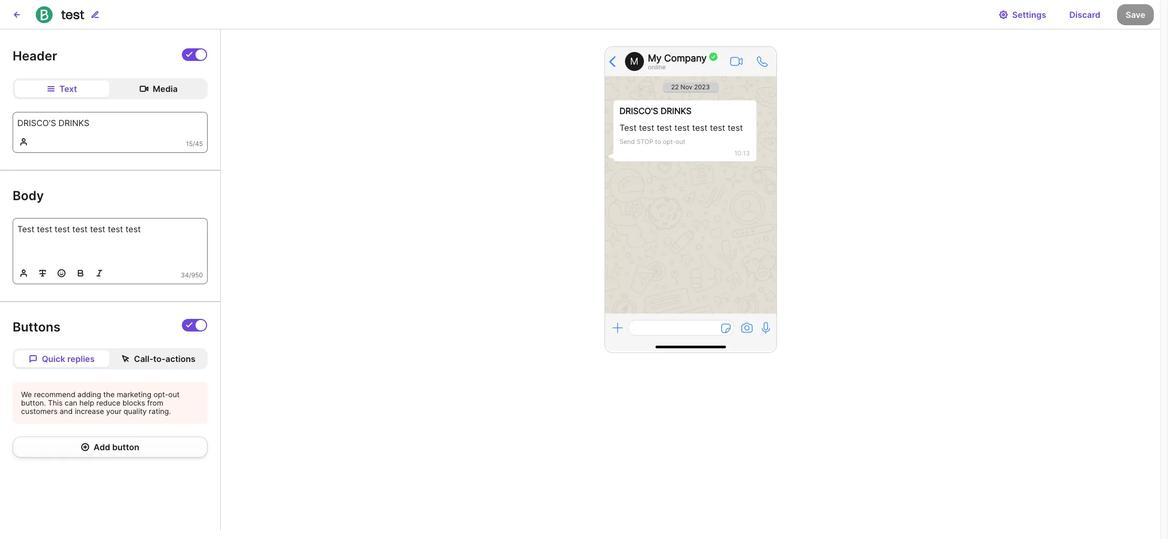 Task type: describe. For each thing, give the bounding box(es) containing it.
help
[[79, 399, 94, 408]]

add
[[94, 443, 110, 453]]

header
[[13, 48, 57, 64]]

test for test test test test test test test
[[17, 224, 34, 235]]

marketing
[[117, 390, 152, 399]]

quick replies
[[42, 354, 95, 365]]

we
[[21, 390, 32, 399]]

0 horizontal spatial drisco's
[[17, 118, 56, 128]]

my
[[648, 52, 662, 63]]

nov
[[681, 83, 693, 91]]

from
[[147, 399, 163, 408]]

rich text editor, main text field for 34 / 950
[[13, 219, 207, 263]]

reduce
[[96, 399, 121, 408]]

/ for drisco's drinks
[[193, 140, 195, 148]]

settings button
[[991, 4, 1055, 25]]

test for test test test test test test test send stop to opt-out 10:13
[[620, 123, 637, 133]]

replies
[[67, 354, 95, 365]]

discard
[[1070, 9, 1101, 20]]

we recommend adding the marketing opt-out button. this can help reduce blocks from customers and increase your quality rating.
[[21, 390, 180, 416]]

call-to-actions
[[134, 354, 196, 365]]

to-
[[153, 354, 166, 365]]

media button
[[111, 81, 206, 97]]

m
[[630, 56, 639, 67]]

can
[[65, 399, 77, 408]]

1 horizontal spatial drisco's
[[620, 106, 659, 116]]

opt- inside the we recommend adding the marketing opt-out button. this can help reduce blocks from customers and increase your quality rating.
[[154, 390, 168, 399]]

test test test test test test test
[[17, 224, 141, 235]]

blocks
[[123, 399, 145, 408]]

2023
[[695, 83, 710, 91]]

45
[[195, 140, 203, 148]]

0 vertical spatial drisco's drinks
[[620, 106, 692, 116]]

34
[[181, 272, 189, 279]]

22 nov 2023
[[672, 83, 710, 91]]

recommend
[[34, 390, 75, 399]]

0 horizontal spatial drinks
[[59, 118, 89, 128]]

buttons
[[13, 320, 60, 335]]



Task type: vqa. For each thing, say whether or not it's contained in the screenshot.
leftmost DRINKS
yes



Task type: locate. For each thing, give the bounding box(es) containing it.
1 vertical spatial drisco's
[[17, 118, 56, 128]]

drisco's drinks
[[620, 106, 692, 116], [17, 118, 89, 128]]

1 horizontal spatial test
[[620, 123, 637, 133]]

test down body
[[17, 224, 34, 235]]

0 vertical spatial out
[[676, 138, 686, 146]]

drinks
[[661, 106, 692, 116], [59, 118, 89, 128]]

quality
[[124, 407, 147, 416]]

to
[[656, 138, 662, 146]]

rich text editor, main text field for 15 / 45
[[13, 113, 207, 132]]

online
[[648, 63, 666, 71]]

34 / 950
[[181, 272, 203, 279]]

test
[[620, 123, 637, 133], [17, 224, 34, 235]]

22
[[672, 83, 679, 91]]

drisco's drinks down 22
[[620, 106, 692, 116]]

text button
[[15, 81, 109, 97]]

10:13
[[735, 149, 750, 157]]

save button
[[1118, 4, 1155, 25]]

1 vertical spatial test
[[17, 224, 34, 235]]

1 horizontal spatial /
[[193, 140, 195, 148]]

drinks down 22
[[661, 106, 692, 116]]

test test test test test test test send stop to opt-out 10:13
[[620, 123, 750, 157]]

15
[[186, 140, 193, 148]]

/
[[193, 140, 195, 148], [189, 272, 191, 279]]

and
[[60, 407, 73, 416]]

opt- up the rating.
[[154, 390, 168, 399]]

rich text editor, main text field containing test test test test test test test
[[13, 219, 207, 263]]

1 vertical spatial drisco's drinks
[[17, 118, 89, 128]]

settings
[[1013, 9, 1047, 20]]

text
[[59, 84, 77, 94]]

call-
[[134, 354, 153, 365]]

0 horizontal spatial drisco's drinks
[[17, 118, 89, 128]]

my company online
[[648, 52, 707, 71]]

2 rich text editor, main text field from the top
[[13, 219, 207, 263]]

drisco's
[[620, 106, 659, 116], [17, 118, 56, 128]]

out
[[676, 138, 686, 146], [168, 390, 180, 399]]

send
[[620, 138, 635, 146]]

the
[[103, 390, 115, 399]]

your
[[106, 407, 122, 416]]

customers
[[21, 407, 58, 416]]

1 vertical spatial rich text editor, main text field
[[13, 219, 207, 263]]

0 vertical spatial drisco's
[[620, 106, 659, 116]]

0 vertical spatial rich text editor, main text field
[[13, 113, 207, 132]]

0 vertical spatial test
[[620, 123, 637, 133]]

opt-
[[663, 138, 676, 146], [154, 390, 168, 399]]

1 horizontal spatial drinks
[[661, 106, 692, 116]]

1 horizontal spatial opt-
[[663, 138, 676, 146]]

opt- right to
[[663, 138, 676, 146]]

950
[[191, 272, 203, 279]]

stop
[[637, 138, 654, 146]]

1 vertical spatial drinks
[[59, 118, 89, 128]]

dialog
[[1161, 0, 1169, 540]]

out right from
[[168, 390, 180, 399]]

add button
[[94, 443, 139, 453]]

body
[[13, 188, 44, 204]]

0 horizontal spatial test
[[17, 224, 34, 235]]

call-to-actions button
[[111, 351, 206, 368]]

drisco's up stop
[[620, 106, 659, 116]]

adding
[[77, 390, 101, 399]]

rich text editor, main text field containing drisco's drinks
[[13, 113, 207, 132]]

out right to
[[676, 138, 686, 146]]

1 horizontal spatial drisco's drinks
[[620, 106, 692, 116]]

add button button
[[13, 437, 208, 458]]

0 vertical spatial drinks
[[661, 106, 692, 116]]

company
[[665, 52, 707, 63]]

1 horizontal spatial out
[[676, 138, 686, 146]]

button.
[[21, 399, 46, 408]]

quick
[[42, 354, 65, 365]]

0 horizontal spatial /
[[189, 272, 191, 279]]

0 horizontal spatial opt-
[[154, 390, 168, 399]]

15 / 45
[[186, 140, 203, 148]]

rating.
[[149, 407, 171, 416]]

this
[[48, 399, 63, 408]]

opt- inside test test test test test test test send stop to opt-out 10:13
[[663, 138, 676, 146]]

button
[[112, 443, 139, 453]]

media
[[153, 84, 178, 94]]

actions
[[166, 354, 196, 365]]

out inside test test test test test test test send stop to opt-out 10:13
[[676, 138, 686, 146]]

test inside test test test test test test test send stop to opt-out 10:13
[[620, 123, 637, 133]]

1 vertical spatial /
[[189, 272, 191, 279]]

drinks down text
[[59, 118, 89, 128]]

save
[[1126, 9, 1146, 20]]

back button image
[[13, 10, 21, 19]]

quick replies button
[[15, 351, 109, 368]]

edit template name image
[[91, 10, 99, 19]]

/ for test test test test test test test
[[189, 272, 191, 279]]

test up 'send'
[[620, 123, 637, 133]]

test
[[61, 7, 84, 22], [639, 123, 655, 133], [657, 123, 673, 133], [675, 123, 690, 133], [693, 123, 708, 133], [710, 123, 726, 133], [728, 123, 744, 133], [37, 224, 52, 235], [55, 224, 70, 235], [72, 224, 88, 235], [90, 224, 105, 235], [108, 224, 123, 235], [126, 224, 141, 235]]

1 rich text editor, main text field from the top
[[13, 113, 207, 132]]

out inside the we recommend adding the marketing opt-out button. this can help reduce blocks from customers and increase your quality rating.
[[168, 390, 180, 399]]

increase
[[75, 407, 104, 416]]

discard button
[[1062, 4, 1110, 25]]

1 vertical spatial opt-
[[154, 390, 168, 399]]

drisco's down text button
[[17, 118, 56, 128]]

None checkbox
[[182, 48, 207, 61], [182, 319, 207, 332], [182, 48, 207, 61], [182, 319, 207, 332]]

Rich Text Editor, main text field
[[13, 113, 207, 132], [13, 219, 207, 263]]

1 vertical spatial out
[[168, 390, 180, 399]]

0 horizontal spatial out
[[168, 390, 180, 399]]

drisco's drinks down text button
[[17, 118, 89, 128]]

0 vertical spatial /
[[193, 140, 195, 148]]

0 vertical spatial opt-
[[663, 138, 676, 146]]



